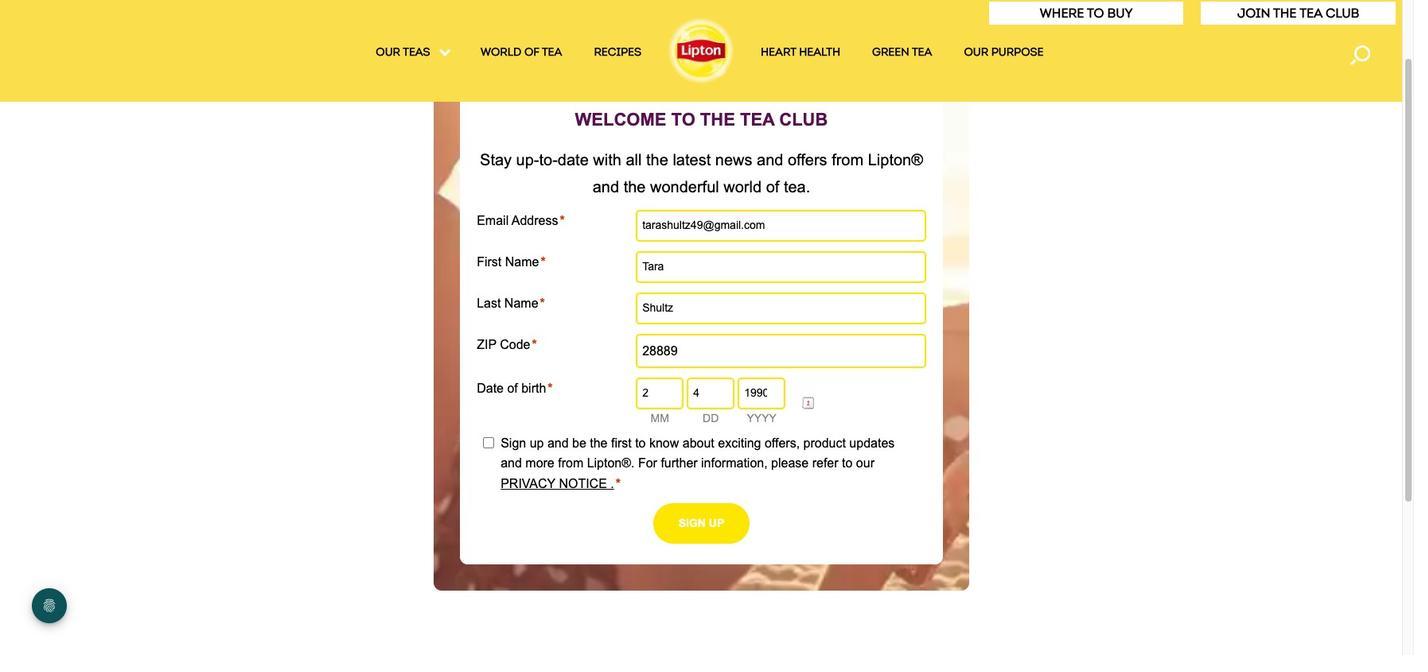 Task type: vqa. For each thing, say whether or not it's contained in the screenshot.
the left 'Tea'
yes



Task type: describe. For each thing, give the bounding box(es) containing it.
buy
[[1107, 6, 1133, 21]]

tea inside button
[[1300, 6, 1322, 21]]

our
[[376, 45, 400, 59]]

tea
[[542, 45, 562, 59]]

open privacy settings image
[[32, 589, 67, 624]]

the
[[1273, 6, 1297, 21]]

health
[[799, 45, 840, 59]]

heart health link
[[761, 45, 840, 65]]

our purpose
[[964, 45, 1044, 59]]

where
[[1040, 6, 1084, 21]]

our teas
[[376, 45, 433, 59]]

of
[[524, 45, 539, 59]]

navigation containing our teas
[[0, 45, 1402, 65]]

our
[[964, 45, 988, 59]]

world of tea
[[480, 45, 562, 59]]

purpose
[[991, 45, 1044, 59]]

to
[[1087, 6, 1104, 21]]

our teas link
[[376, 45, 449, 65]]

recipes
[[594, 45, 641, 59]]

join the tea club link
[[1237, 6, 1359, 21]]

world of tea link
[[480, 45, 562, 65]]

join the tea club button
[[1200, 1, 1397, 25]]

join the tea club
[[1237, 6, 1359, 21]]



Task type: locate. For each thing, give the bounding box(es) containing it.
1 horizontal spatial tea
[[1300, 6, 1322, 21]]

heart health
[[761, 45, 840, 59]]

heart
[[761, 45, 796, 59]]

green tea
[[872, 45, 932, 59]]

where to buy link
[[1040, 6, 1133, 21]]

teas
[[403, 45, 430, 59]]

0 vertical spatial tea
[[1300, 6, 1322, 21]]

tea
[[1300, 6, 1322, 21], [912, 45, 932, 59]]

tea right the
[[1300, 6, 1322, 21]]

where to buy button
[[988, 1, 1184, 25]]

navigation
[[0, 45, 1402, 65]]

our purpose link
[[964, 45, 1044, 65]]

tea inside "navigation"
[[912, 45, 932, 59]]

green tea link
[[872, 45, 932, 65]]

club
[[1326, 6, 1359, 21]]

green
[[872, 45, 909, 59]]

tea right green in the top right of the page
[[912, 45, 932, 59]]

0 horizontal spatial tea
[[912, 45, 932, 59]]

recipes link
[[594, 45, 641, 65]]

1 vertical spatial tea
[[912, 45, 932, 59]]

world
[[480, 45, 521, 59]]

where to buy
[[1040, 6, 1133, 21]]

lipton site logo image
[[665, 14, 737, 86]]

join
[[1237, 6, 1270, 21]]



